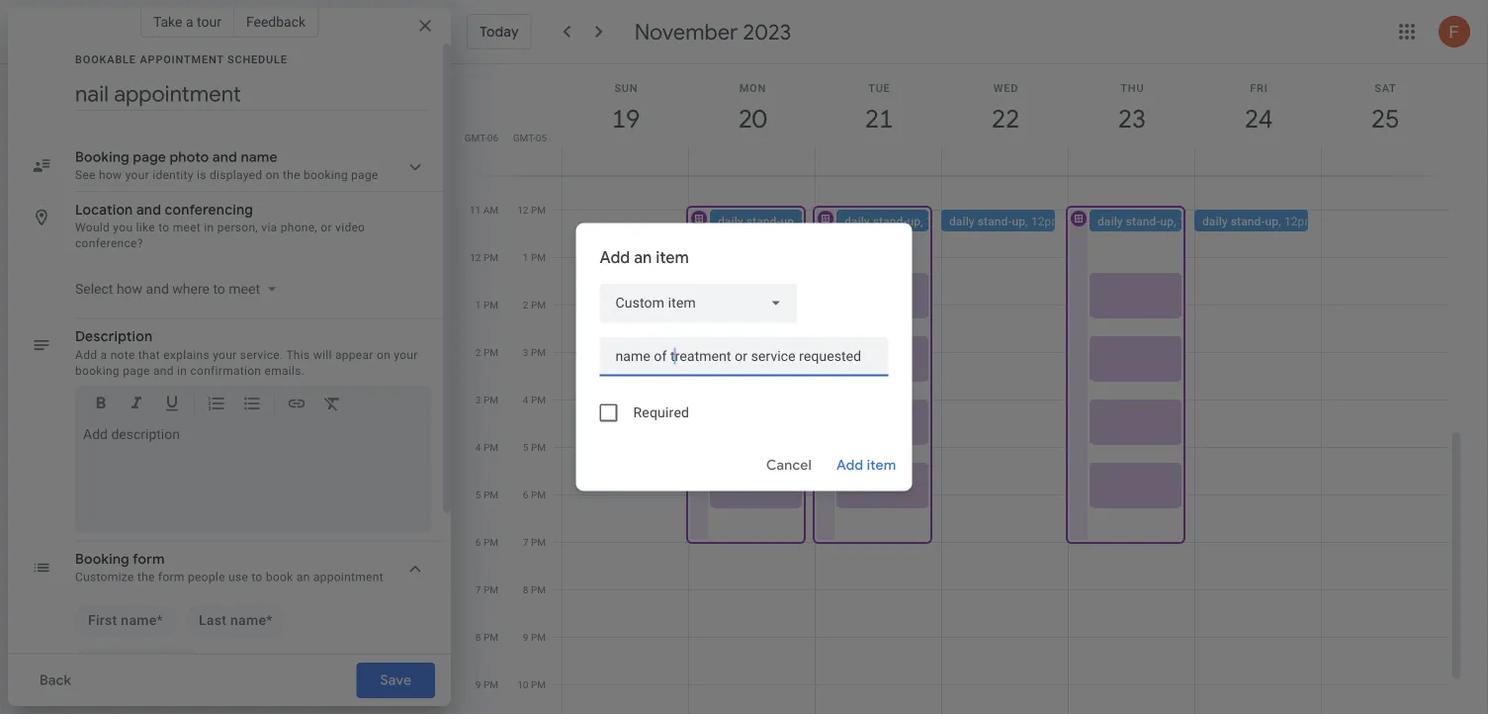 Task type: vqa. For each thing, say whether or not it's contained in the screenshot.
a
yes



Task type: locate. For each thing, give the bounding box(es) containing it.
2 * from the left
[[266, 612, 273, 629]]

customize
[[75, 570, 134, 584]]

to right like
[[158, 221, 170, 234]]

add
[[600, 247, 630, 268], [75, 348, 97, 362], [837, 456, 864, 474]]

1 vertical spatial 7 pm
[[476, 584, 499, 595]]

1 horizontal spatial gmt-
[[513, 132, 536, 143]]

0 vertical spatial add
[[600, 247, 630, 268]]

1 vertical spatial a
[[100, 348, 107, 362]]

05
[[536, 132, 547, 143]]

3 stand- from the left
[[978, 214, 1012, 228]]

today button
[[467, 14, 532, 49]]

1 horizontal spatial daily stand-up , 12pm daily stand-up , 12pm
[[1098, 214, 1316, 228]]

description add a note that explains your service. this will appear on your booking page and in confirmation emails.
[[75, 328, 418, 377]]

1 horizontal spatial 7 pm
[[523, 536, 546, 548]]

2 daily stand-up , 12pm daily stand-up , 12pm from the left
[[1098, 214, 1316, 228]]

underline image
[[162, 393, 182, 416]]

1 vertical spatial 6
[[476, 536, 481, 548]]

6
[[523, 489, 529, 500], [476, 536, 481, 548]]

* left last
[[157, 612, 163, 629]]

0 horizontal spatial your
[[213, 348, 237, 362]]

2 pm
[[523, 299, 546, 311], [476, 346, 499, 358]]

7
[[523, 536, 529, 548], [476, 584, 481, 595]]

and inside location and conferencing would you like to meet in person, via phone, or video conference?
[[136, 201, 161, 219]]

12 right 'am'
[[518, 204, 529, 216]]

1 horizontal spatial 5
[[523, 441, 529, 453]]

your right on
[[394, 348, 418, 362]]

1 horizontal spatial item
[[867, 456, 897, 474]]

first name *
[[88, 612, 163, 629]]

1 vertical spatial 4
[[476, 441, 481, 453]]

0 vertical spatial form
[[133, 550, 165, 568]]

0 horizontal spatial daily stand-up , 12pm daily stand-up , 12pm
[[845, 214, 1062, 228]]

1 horizontal spatial a
[[186, 13, 193, 30]]

0 vertical spatial 1 pm
[[523, 251, 546, 263]]

daily stand-up , 12pm
[[718, 214, 831, 228]]

0 horizontal spatial 4 pm
[[476, 441, 499, 453]]

,
[[794, 214, 797, 228], [921, 214, 924, 228], [1026, 214, 1029, 228], [1174, 214, 1177, 228], [1279, 214, 1282, 228]]

stand-
[[747, 214, 781, 228], [873, 214, 908, 228], [978, 214, 1012, 228], [1126, 214, 1161, 228], [1231, 214, 1266, 228]]

you
[[113, 221, 133, 234]]

1 vertical spatial 1 pm
[[476, 299, 499, 311]]

1 horizontal spatial 2 pm
[[523, 299, 546, 311]]

page
[[123, 364, 150, 377]]

1 daily from the left
[[718, 214, 744, 228]]

12 down 11
[[470, 251, 481, 263]]

5
[[523, 441, 529, 453], [476, 489, 481, 500]]

add inside button
[[837, 456, 864, 474]]

0 vertical spatial 9 pm
[[523, 631, 546, 643]]

0 horizontal spatial name
[[121, 612, 157, 629]]

1 horizontal spatial *
[[266, 612, 273, 629]]

gmt- left gmt-05 in the left of the page
[[465, 132, 487, 143]]

1 horizontal spatial 4 pm
[[523, 394, 546, 406]]

12
[[518, 204, 529, 216], [470, 251, 481, 263]]

0 horizontal spatial an
[[297, 570, 310, 584]]

2 name from the left
[[230, 612, 266, 629]]

1 horizontal spatial list item
[[186, 605, 285, 637]]

0 vertical spatial in
[[204, 221, 214, 234]]

0 horizontal spatial to
[[158, 221, 170, 234]]

gmt-
[[465, 132, 487, 143], [513, 132, 536, 143]]

0 horizontal spatial add
[[75, 348, 97, 362]]

appointment
[[140, 53, 224, 65]]

location
[[75, 201, 133, 219]]

1 horizontal spatial name
[[230, 612, 266, 629]]

3 , from the left
[[1026, 214, 1029, 228]]

2 horizontal spatial add
[[837, 456, 864, 474]]

in down conferencing
[[204, 221, 214, 234]]

1 horizontal spatial 1
[[523, 251, 529, 263]]

november 2023
[[635, 18, 792, 45]]

0 vertical spatial and
[[136, 201, 161, 219]]

would
[[75, 221, 110, 234]]

and down that
[[153, 364, 174, 377]]

1 vertical spatial 1
[[476, 299, 481, 311]]

form
[[133, 550, 165, 568], [158, 570, 185, 584]]

4 up from the left
[[1161, 214, 1174, 228]]

1 vertical spatial to
[[252, 570, 263, 584]]

0 horizontal spatial 5 pm
[[476, 489, 499, 500]]

0 horizontal spatial 7 pm
[[476, 584, 499, 595]]

4 12pm from the left
[[1180, 214, 1211, 228]]

2 vertical spatial add
[[837, 456, 864, 474]]

grid
[[459, 64, 1465, 714]]

a inside description add a note that explains your service. this will appear on your booking page and in confirmation emails.
[[100, 348, 107, 362]]

9 pm left 10
[[476, 679, 499, 690]]

5 stand- from the left
[[1231, 214, 1266, 228]]

a inside button
[[186, 13, 193, 30]]

an inside booking form customize the form people use to book an appointment
[[297, 570, 310, 584]]

note
[[110, 348, 135, 362]]

1 stand- from the left
[[747, 214, 781, 228]]

add item
[[837, 456, 897, 474]]

7 pm
[[523, 536, 546, 548], [476, 584, 499, 595]]

name right the first
[[121, 612, 157, 629]]

meet
[[173, 221, 201, 234]]

in down explains
[[177, 364, 187, 377]]

booking form customize the form people use to book an appointment
[[75, 550, 384, 584]]

conferencing
[[165, 201, 253, 219]]

2 your from the left
[[394, 348, 418, 362]]

0 horizontal spatial 5
[[476, 489, 481, 500]]

8
[[523, 584, 529, 595], [476, 631, 481, 643]]

1 vertical spatial in
[[177, 364, 187, 377]]

1 horizontal spatial 2
[[523, 299, 529, 311]]

insert link image
[[287, 393, 307, 416]]

3
[[523, 346, 529, 358], [476, 394, 481, 406]]

1 horizontal spatial add
[[600, 247, 630, 268]]

1 horizontal spatial in
[[204, 221, 214, 234]]

emails.
[[265, 364, 305, 377]]

9
[[523, 631, 529, 643], [476, 679, 481, 690]]

1 * from the left
[[157, 612, 163, 629]]

column header
[[562, 64, 689, 176], [688, 64, 816, 176], [815, 64, 943, 176], [942, 64, 1069, 176], [1068, 64, 1196, 176], [1195, 64, 1322, 176], [1321, 64, 1449, 176]]

1 horizontal spatial 4
[[523, 394, 529, 406]]

* down the book
[[266, 612, 273, 629]]

name
[[121, 612, 157, 629], [230, 612, 266, 629]]

1 vertical spatial 2 pm
[[476, 346, 499, 358]]

1 horizontal spatial 8
[[523, 584, 529, 595]]

2023
[[743, 18, 792, 45]]

schedule
[[228, 53, 288, 65]]

12 pm down 11 am in the top left of the page
[[470, 251, 499, 263]]

add inside description add a note that explains your service. this will appear on your booking page and in confirmation emails.
[[75, 348, 97, 362]]

1 horizontal spatial an
[[634, 247, 652, 268]]

first
[[88, 612, 117, 629]]

a left tour
[[186, 13, 193, 30]]

5 up from the left
[[1266, 214, 1279, 228]]

form up the
[[133, 550, 165, 568]]

9 pm up '10 pm'
[[523, 631, 546, 643]]

4
[[523, 394, 529, 406], [476, 441, 481, 453]]

0 vertical spatial 8 pm
[[523, 584, 546, 595]]

1 horizontal spatial to
[[252, 570, 263, 584]]

bookable appointment schedule
[[75, 53, 288, 65]]

cancel
[[767, 456, 812, 474]]

remove formatting image
[[322, 393, 342, 416]]

0 horizontal spatial 2 pm
[[476, 346, 499, 358]]

0 vertical spatial a
[[186, 13, 193, 30]]

0 vertical spatial 6
[[523, 489, 529, 500]]

4 pm
[[523, 394, 546, 406], [476, 441, 499, 453]]

your
[[213, 348, 237, 362], [394, 348, 418, 362]]

item inside button
[[867, 456, 897, 474]]

pm
[[531, 204, 546, 216], [484, 251, 499, 263], [531, 251, 546, 263], [484, 299, 499, 311], [531, 299, 546, 311], [484, 346, 499, 358], [531, 346, 546, 358], [484, 394, 499, 406], [531, 394, 546, 406], [484, 441, 499, 453], [531, 441, 546, 453], [484, 489, 499, 500], [531, 489, 546, 500], [484, 536, 499, 548], [531, 536, 546, 548], [484, 584, 499, 595], [531, 584, 546, 595], [484, 631, 499, 643], [531, 631, 546, 643], [484, 679, 499, 690], [531, 679, 546, 690]]

gmt-05
[[513, 132, 547, 143]]

0 vertical spatial 9
[[523, 631, 529, 643]]

1 , from the left
[[794, 214, 797, 228]]

list item down the
[[75, 605, 176, 637]]

4 stand- from the left
[[1126, 214, 1161, 228]]

2 gmt- from the left
[[513, 132, 536, 143]]

9 up 10
[[523, 631, 529, 643]]

people
[[188, 570, 225, 584]]

take
[[153, 13, 182, 30]]

5 column header from the left
[[1068, 64, 1196, 176]]

1 gmt- from the left
[[465, 132, 487, 143]]

to right use at the left of page
[[252, 570, 263, 584]]

0 vertical spatial 1
[[523, 251, 529, 263]]

daily
[[718, 214, 744, 228], [845, 214, 870, 228], [950, 214, 975, 228], [1098, 214, 1123, 228], [1203, 214, 1228, 228]]

12 pm
[[518, 204, 546, 216], [470, 251, 499, 263]]

0 horizontal spatial 2
[[476, 346, 481, 358]]

1 vertical spatial 8 pm
[[476, 631, 499, 643]]

10 pm
[[518, 679, 546, 690]]

7 column header from the left
[[1321, 64, 1449, 176]]

add item button
[[829, 442, 905, 489]]

1 vertical spatial 4 pm
[[476, 441, 499, 453]]

0 horizontal spatial item
[[656, 247, 689, 268]]

Custom item text field
[[600, 345, 889, 368]]

list item
[[75, 605, 176, 637], [186, 605, 285, 637]]

0 horizontal spatial gmt-
[[465, 132, 487, 143]]

1 horizontal spatial 3
[[523, 346, 529, 358]]

and up like
[[136, 201, 161, 219]]

name right last
[[230, 612, 266, 629]]

1
[[523, 251, 529, 263], [476, 299, 481, 311]]

a up booking at left
[[100, 348, 107, 362]]

2 list item from the left
[[186, 605, 285, 637]]

list item down use at the left of page
[[186, 605, 285, 637]]

0 vertical spatial 3 pm
[[523, 346, 546, 358]]

* for first name
[[157, 612, 163, 629]]

0 horizontal spatial 7
[[476, 584, 481, 595]]

12pm
[[800, 214, 831, 228], [927, 214, 958, 228], [1032, 214, 1062, 228], [1180, 214, 1211, 228], [1285, 214, 1316, 228]]

1 vertical spatial an
[[297, 570, 310, 584]]

1 name from the left
[[121, 612, 157, 629]]

2 12pm from the left
[[927, 214, 958, 228]]

to inside booking form customize the form people use to book an appointment
[[252, 570, 263, 584]]

0 horizontal spatial a
[[100, 348, 107, 362]]

add for add item
[[837, 456, 864, 474]]

5 daily from the left
[[1203, 214, 1228, 228]]

1 vertical spatial 9
[[476, 679, 481, 690]]

up
[[781, 214, 794, 228], [908, 214, 921, 228], [1012, 214, 1026, 228], [1161, 214, 1174, 228], [1266, 214, 1279, 228]]

an
[[634, 247, 652, 268], [297, 570, 310, 584]]

0 horizontal spatial list item
[[75, 605, 176, 637]]

0 horizontal spatial *
[[157, 612, 163, 629]]

an inside dialog
[[634, 247, 652, 268]]

0 vertical spatial 4
[[523, 394, 529, 406]]

and inside description add a note that explains your service. this will appear on your booking page and in confirmation emails.
[[153, 364, 174, 377]]

1 vertical spatial 12
[[470, 251, 481, 263]]

1 list item from the left
[[75, 605, 176, 637]]

video
[[335, 221, 365, 234]]

1 horizontal spatial 12 pm
[[518, 204, 546, 216]]

12 pm right 'am'
[[518, 204, 546, 216]]

phone,
[[281, 221, 318, 234]]

service.
[[240, 348, 283, 362]]

daily stand-up , 12pm daily stand-up , 12pm
[[845, 214, 1062, 228], [1098, 214, 1316, 228]]

0 vertical spatial item
[[656, 247, 689, 268]]

1 vertical spatial and
[[153, 364, 174, 377]]

3 column header from the left
[[815, 64, 943, 176]]

to
[[158, 221, 170, 234], [252, 570, 263, 584]]

1 horizontal spatial 6 pm
[[523, 489, 546, 500]]

1 horizontal spatial 12
[[518, 204, 529, 216]]

gmt- right 06
[[513, 132, 536, 143]]

1 horizontal spatial your
[[394, 348, 418, 362]]

1 vertical spatial 12 pm
[[470, 251, 499, 263]]

0 horizontal spatial 6 pm
[[476, 536, 499, 548]]

a
[[186, 13, 193, 30], [100, 348, 107, 362]]

9 pm
[[523, 631, 546, 643], [476, 679, 499, 690]]

and
[[136, 201, 161, 219], [153, 364, 174, 377]]

0 horizontal spatial 12
[[470, 251, 481, 263]]

form right the
[[158, 570, 185, 584]]

None field
[[600, 283, 798, 323]]

5 pm
[[523, 441, 546, 453], [476, 489, 499, 500]]

0 vertical spatial to
[[158, 221, 170, 234]]

0 vertical spatial 12
[[518, 204, 529, 216]]

9 left 10
[[476, 679, 481, 690]]

description
[[75, 328, 153, 346]]

8 pm
[[523, 584, 546, 595], [476, 631, 499, 643]]

0 vertical spatial 12 pm
[[518, 204, 546, 216]]

0 horizontal spatial in
[[177, 364, 187, 377]]

to inside location and conferencing would you like to meet in person, via phone, or video conference?
[[158, 221, 170, 234]]

in
[[204, 221, 214, 234], [177, 364, 187, 377]]

0 horizontal spatial 3 pm
[[476, 394, 499, 406]]

0 horizontal spatial 8
[[476, 631, 481, 643]]

1 your from the left
[[213, 348, 237, 362]]

add for add an item
[[600, 247, 630, 268]]

item
[[656, 247, 689, 268], [867, 456, 897, 474]]

1 vertical spatial item
[[867, 456, 897, 474]]

your up confirmation
[[213, 348, 237, 362]]



Task type: describe. For each thing, give the bounding box(es) containing it.
in inside location and conferencing would you like to meet in person, via phone, or video conference?
[[204, 221, 214, 234]]

0 vertical spatial 5
[[523, 441, 529, 453]]

or
[[321, 221, 332, 234]]

confirmation
[[190, 364, 261, 377]]

that
[[138, 348, 160, 362]]

back button
[[24, 663, 87, 698]]

will
[[313, 348, 332, 362]]

3 12pm from the left
[[1032, 214, 1062, 228]]

gmt- for 05
[[513, 132, 536, 143]]

like
[[136, 221, 155, 234]]

conference?
[[75, 236, 143, 250]]

0 vertical spatial 4 pm
[[523, 394, 546, 406]]

last
[[199, 612, 227, 629]]

appear
[[335, 348, 374, 362]]

6 column header from the left
[[1195, 64, 1322, 176]]

1 column header from the left
[[562, 64, 689, 176]]

1 vertical spatial 6 pm
[[476, 536, 499, 548]]

appointment
[[313, 570, 384, 584]]

add an item
[[600, 247, 689, 268]]

0 vertical spatial 8
[[523, 584, 529, 595]]

0 vertical spatial 6 pm
[[523, 489, 546, 500]]

06
[[487, 132, 499, 143]]

1 12pm from the left
[[800, 214, 831, 228]]

1 vertical spatial 5
[[476, 489, 481, 500]]

back
[[39, 672, 71, 689]]

location and conferencing would you like to meet in person, via phone, or video conference?
[[75, 201, 365, 250]]

take a tour button
[[140, 6, 234, 38]]

4 , from the left
[[1174, 214, 1177, 228]]

none field inside add an item dialog
[[600, 283, 798, 323]]

take a tour
[[153, 13, 221, 30]]

via
[[261, 221, 277, 234]]

1 vertical spatial 2
[[476, 346, 481, 358]]

booking
[[75, 550, 130, 568]]

numbered list image
[[207, 393, 227, 416]]

1 daily stand-up , 12pm daily stand-up , 12pm from the left
[[845, 214, 1062, 228]]

2 stand- from the left
[[873, 214, 908, 228]]

gmt-06
[[465, 132, 499, 143]]

bookable
[[75, 53, 136, 65]]

5 , from the left
[[1279, 214, 1282, 228]]

1 horizontal spatial 9 pm
[[523, 631, 546, 643]]

bold image
[[91, 393, 111, 416]]

november
[[635, 18, 738, 45]]

use
[[228, 570, 248, 584]]

gmt- for 06
[[465, 132, 487, 143]]

person,
[[217, 221, 258, 234]]

1 vertical spatial 7
[[476, 584, 481, 595]]

4 column header from the left
[[942, 64, 1069, 176]]

1 vertical spatial 3
[[476, 394, 481, 406]]

4 daily from the left
[[1098, 214, 1123, 228]]

0 horizontal spatial 9 pm
[[476, 679, 499, 690]]

name for last name
[[230, 612, 266, 629]]

1 up from the left
[[781, 214, 794, 228]]

today
[[480, 23, 519, 41]]

formatting options toolbar
[[75, 386, 431, 428]]

11
[[470, 204, 481, 216]]

0 vertical spatial 2 pm
[[523, 299, 546, 311]]

1 vertical spatial 3 pm
[[476, 394, 499, 406]]

2 , from the left
[[921, 214, 924, 228]]

1 horizontal spatial 1 pm
[[523, 251, 546, 263]]

3 up from the left
[[1012, 214, 1026, 228]]

1 horizontal spatial 7
[[523, 536, 529, 548]]

the
[[137, 570, 155, 584]]

last name *
[[199, 612, 273, 629]]

grid containing daily stand-up
[[459, 64, 1465, 714]]

feedback
[[246, 13, 306, 30]]

0 horizontal spatial 1 pm
[[476, 299, 499, 311]]

add an item dialog
[[576, 223, 912, 491]]

Add title text field
[[75, 79, 427, 109]]

11 am
[[470, 204, 499, 216]]

0 vertical spatial 3
[[523, 346, 529, 358]]

1 horizontal spatial 5 pm
[[523, 441, 546, 453]]

feedback button
[[234, 6, 319, 38]]

list item containing first name
[[75, 605, 176, 637]]

am
[[483, 204, 499, 216]]

Description text field
[[83, 426, 423, 525]]

2 column header from the left
[[688, 64, 816, 176]]

name for first name
[[121, 612, 157, 629]]

in inside description add a note that explains your service. this will appear on your booking page and in confirmation emails.
[[177, 364, 187, 377]]

* for last name
[[266, 612, 273, 629]]

required
[[634, 405, 690, 421]]

10
[[518, 679, 529, 690]]

2 daily from the left
[[845, 214, 870, 228]]

0 horizontal spatial 1
[[476, 299, 481, 311]]

5 12pm from the left
[[1285, 214, 1316, 228]]

bulleted list image
[[242, 393, 262, 416]]

0 vertical spatial 2
[[523, 299, 529, 311]]

1 vertical spatial form
[[158, 570, 185, 584]]

0 horizontal spatial 4
[[476, 441, 481, 453]]

2 up from the left
[[908, 214, 921, 228]]

booking
[[75, 364, 120, 377]]

1 horizontal spatial 9
[[523, 631, 529, 643]]

3 daily from the left
[[950, 214, 975, 228]]

tour
[[197, 13, 221, 30]]

0 horizontal spatial 8 pm
[[476, 631, 499, 643]]

explains
[[163, 348, 210, 362]]

this
[[286, 348, 310, 362]]

list item containing last name
[[186, 605, 285, 637]]

0 vertical spatial 7 pm
[[523, 536, 546, 548]]

book
[[266, 570, 293, 584]]

on
[[377, 348, 391, 362]]

italic image
[[127, 393, 146, 416]]

1 vertical spatial 5 pm
[[476, 489, 499, 500]]

cancel button
[[758, 442, 821, 489]]

1 horizontal spatial 6
[[523, 489, 529, 500]]

1 horizontal spatial 3 pm
[[523, 346, 546, 358]]



